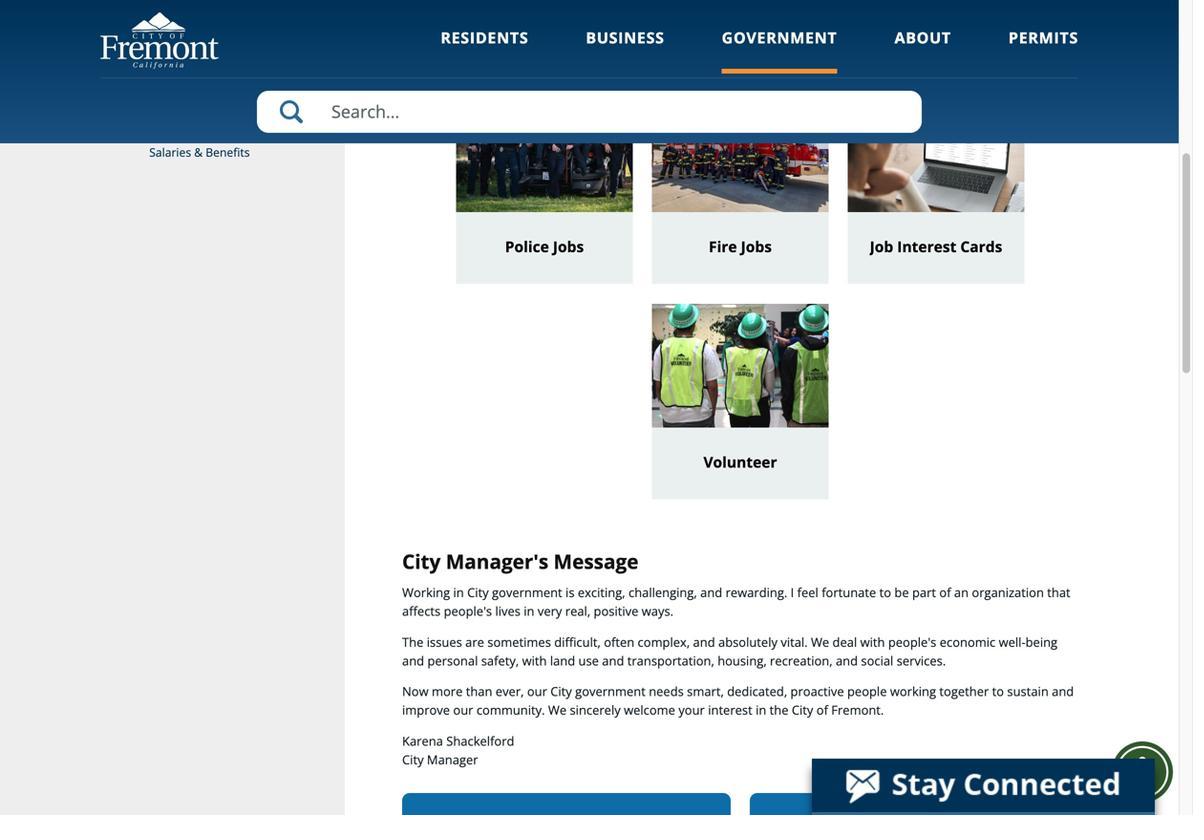 Task type: locate. For each thing, give the bounding box(es) containing it.
we left sincerely at the bottom
[[548, 701, 567, 719]]

salaries & benefits
[[149, 144, 250, 160]]

0 horizontal spatial we
[[548, 701, 567, 719]]

jobs inside police jobs link
[[553, 236, 584, 256]]

sustain
[[1007, 683, 1049, 700]]

people's up are
[[444, 602, 492, 620]]

police
[[505, 236, 549, 256]]

volunteer link
[[652, 304, 829, 499]]

fire jobs
[[709, 236, 772, 256]]

personal
[[428, 652, 478, 669]]

temporary
[[888, 12, 970, 32]]

people's up services.
[[888, 633, 937, 651]]

to left the be
[[880, 584, 891, 601]]

with down sometimes
[[522, 652, 547, 669]]

smart,
[[687, 683, 724, 700]]

& right 'salaries'
[[194, 144, 203, 160]]

internships
[[894, 30, 979, 50]]

city inside karena shackelford city manager
[[402, 751, 424, 768]]

police jobs
[[505, 236, 584, 256]]

cards
[[961, 236, 1003, 256]]

with
[[860, 633, 885, 651], [522, 652, 547, 669]]

ways.
[[642, 602, 674, 620]]

1 vertical spatial to
[[992, 683, 1004, 700]]

about link
[[895, 27, 952, 74]]

salaries & benefits link
[[100, 136, 345, 170]]

0 vertical spatial &
[[973, 12, 985, 32]]

1 horizontal spatial people's
[[888, 633, 937, 651]]

city right the
[[792, 701, 814, 719]]

issues
[[427, 633, 462, 651]]

our
[[527, 683, 547, 700], [453, 701, 473, 719]]

0 horizontal spatial our
[[453, 701, 473, 719]]

government for than
[[575, 683, 646, 700]]

city manager's message working in city government is exciting, challenging, and rewarding. i feel fortunate to be part of an organization that affects people's lives in very real, positive ways.
[[402, 548, 1071, 620]]

welcome
[[624, 701, 675, 719]]

1 vertical spatial people's
[[888, 633, 937, 651]]

use
[[579, 652, 599, 669]]

and inside now more than ever, our city government needs smart, dedicated, proactive people working together to sustain and improve our community. we sincerely welcome your interest in the city of fremont.
[[1052, 683, 1074, 700]]

permits
[[1009, 27, 1079, 48]]

current
[[502, 12, 560, 32]]

very
[[538, 602, 562, 620]]

0 vertical spatial we
[[811, 633, 830, 651]]

government up lives
[[492, 584, 562, 601]]

government inside "city manager's message working in city government is exciting, challenging, and rewarding. i feel fortunate to be part of an organization that affects people's lives in very real, positive ways."
[[492, 584, 562, 601]]

2 horizontal spatial in
[[756, 701, 767, 719]]

1 vertical spatial we
[[548, 701, 567, 719]]

0 horizontal spatial &
[[194, 144, 203, 160]]

of down proactive
[[817, 701, 828, 719]]

people's
[[444, 602, 492, 620], [888, 633, 937, 651]]

people's inside the issues are sometimes difficult, often complex, and absolutely vital. we deal with people's economic well-being and personal safety, with land use and transportation, housing, recreation, and social services.
[[888, 633, 937, 651]]

recreation
[[683, 21, 763, 41]]

permits link
[[1009, 27, 1079, 74]]

1 vertical spatial government
[[575, 683, 646, 700]]

government for message
[[492, 584, 562, 601]]

jobs for fire jobs
[[741, 236, 772, 256]]

jobs for police jobs
[[553, 236, 584, 256]]

i
[[791, 584, 794, 601]]

our down than on the bottom of the page
[[453, 701, 473, 719]]

0 horizontal spatial people's
[[444, 602, 492, 620]]

in left the
[[756, 701, 767, 719]]

and
[[700, 584, 723, 601], [693, 633, 715, 651], [402, 652, 424, 669], [602, 652, 624, 669], [836, 652, 858, 669], [1052, 683, 1074, 700]]

& inside temporary & internships
[[973, 12, 985, 32]]

and right sustain
[[1052, 683, 1074, 700]]

openings
[[510, 30, 580, 50]]

1 vertical spatial in
[[524, 602, 535, 620]]

job left interest
[[870, 236, 894, 256]]

jobs right recreation
[[767, 21, 798, 41]]

more
[[432, 683, 463, 700]]

of left an
[[940, 584, 951, 601]]

the issues are sometimes difficult, often complex, and absolutely vital. we deal with people's economic well-being and personal safety, with land use and transportation, housing, recreation, and social services.
[[402, 633, 1058, 669]]

about
[[895, 27, 952, 48]]

dedicated,
[[727, 683, 787, 700]]

0 vertical spatial in
[[453, 584, 464, 601]]

government
[[492, 584, 562, 601], [575, 683, 646, 700]]

& for benefits
[[194, 144, 203, 160]]

0 horizontal spatial job
[[564, 12, 587, 32]]

1 horizontal spatial job
[[870, 236, 894, 256]]

improve
[[402, 701, 450, 719]]

1 horizontal spatial of
[[940, 584, 951, 601]]

and up the "transportation,"
[[693, 633, 715, 651]]

& for internships
[[973, 12, 985, 32]]

0 horizontal spatial in
[[453, 584, 464, 601]]

our right "ever,"
[[527, 683, 547, 700]]

0 horizontal spatial with
[[522, 652, 547, 669]]

to left sustain
[[992, 683, 1004, 700]]

0 vertical spatial people's
[[444, 602, 492, 620]]

0 vertical spatial with
[[860, 633, 885, 651]]

that
[[1047, 584, 1071, 601]]

recreation,
[[770, 652, 833, 669]]

1 vertical spatial &
[[194, 144, 203, 160]]

0 vertical spatial job
[[564, 12, 587, 32]]

we
[[811, 633, 830, 651], [548, 701, 567, 719]]

1 horizontal spatial with
[[860, 633, 885, 651]]

fortunate
[[822, 584, 876, 601]]

well-
[[999, 633, 1026, 651]]

1 horizontal spatial our
[[527, 683, 547, 700]]

is
[[566, 584, 575, 601]]

1 horizontal spatial government
[[575, 683, 646, 700]]

1 horizontal spatial in
[[524, 602, 535, 620]]

working
[[402, 584, 450, 601]]

manager's
[[446, 548, 549, 575]]

0 vertical spatial of
[[940, 584, 951, 601]]

we left deal
[[811, 633, 830, 651]]

with up "social"
[[860, 633, 885, 651]]

0 horizontal spatial government
[[492, 584, 562, 601]]

of
[[940, 584, 951, 601], [817, 701, 828, 719]]

city
[[402, 548, 441, 575], [467, 584, 489, 601], [551, 683, 572, 700], [792, 701, 814, 719], [402, 751, 424, 768]]

government up sincerely at the bottom
[[575, 683, 646, 700]]

and left rewarding.
[[700, 584, 723, 601]]

1 vertical spatial of
[[817, 701, 828, 719]]

government inside now more than ever, our city government needs smart, dedicated, proactive people working together to sustain and improve our community. we sincerely welcome your interest in the city of fremont.
[[575, 683, 646, 700]]

fire jobs link
[[652, 89, 833, 284]]

in for manager's
[[524, 602, 535, 620]]

1 horizontal spatial to
[[992, 683, 1004, 700]]

jobs right police
[[553, 236, 584, 256]]

& inside "link"
[[194, 144, 203, 160]]

0 vertical spatial to
[[880, 584, 891, 601]]

current job openings
[[502, 12, 587, 50]]

in right working
[[453, 584, 464, 601]]

jobs
[[767, 21, 798, 41], [553, 236, 584, 256], [741, 236, 772, 256]]

0 horizontal spatial of
[[817, 701, 828, 719]]

0 vertical spatial government
[[492, 584, 562, 601]]

a fire truck with firefighters in front image
[[652, 89, 833, 213]]

jobs for recreation jobs
[[767, 21, 798, 41]]

to
[[880, 584, 891, 601], [992, 683, 1004, 700]]

part
[[912, 584, 936, 601]]

city down manager's
[[467, 584, 489, 601]]

difficult,
[[554, 633, 601, 651]]

1 vertical spatial with
[[522, 652, 547, 669]]

2 vertical spatial in
[[756, 701, 767, 719]]

1 horizontal spatial &
[[973, 12, 985, 32]]

of inside now more than ever, our city government needs smart, dedicated, proactive people working together to sustain and improve our community. we sincerely welcome your interest in the city of fremont.
[[817, 701, 828, 719]]

shackelford
[[446, 732, 514, 750]]

economic
[[940, 633, 996, 651]]

in inside now more than ever, our city government needs smart, dedicated, proactive people working together to sustain and improve our community. we sincerely welcome your interest in the city of fremont.
[[756, 701, 767, 719]]

in for more
[[756, 701, 767, 719]]

job right current
[[564, 12, 587, 32]]

are
[[465, 633, 484, 651]]

jobs right the fire
[[741, 236, 772, 256]]

1 horizontal spatial we
[[811, 633, 830, 651]]

0 horizontal spatial to
[[880, 584, 891, 601]]

in left very
[[524, 602, 535, 620]]

business
[[586, 27, 665, 48]]

city down karena
[[402, 751, 424, 768]]

& right temporary
[[973, 12, 985, 32]]

stay connected image
[[812, 759, 1153, 812]]

job interest cards
[[870, 236, 1003, 256]]

jobs inside fire jobs link
[[741, 236, 772, 256]]



Task type: vqa. For each thing, say whether or not it's contained in the screenshot.
TO
yes



Task type: describe. For each thing, give the bounding box(es) containing it.
transportation,
[[628, 652, 715, 669]]

absolutely
[[718, 633, 778, 651]]

people's inside "city manager's message working in city government is exciting, challenging, and rewarding. i feel fortunate to be part of an organization that affects people's lives in very real, positive ways."
[[444, 602, 492, 620]]

city down land
[[551, 683, 572, 700]]

proactive
[[791, 683, 844, 700]]

rewarding.
[[726, 584, 788, 601]]

vital.
[[781, 633, 808, 651]]

person at computer looking at job categories image
[[848, 89, 1035, 213]]

fremont.
[[832, 701, 884, 719]]

needs
[[649, 683, 684, 700]]

exciting,
[[578, 584, 625, 601]]

together
[[940, 683, 989, 700]]

feel
[[797, 584, 819, 601]]

benefits
[[206, 144, 250, 160]]

challenging,
[[629, 584, 697, 601]]

an
[[954, 584, 969, 601]]

to inside "city manager's message working in city government is exciting, challenging, and rewarding. i feel fortunate to be part of an organization that affects people's lives in very real, positive ways."
[[880, 584, 891, 601]]

interest
[[708, 701, 753, 719]]

the
[[402, 633, 424, 651]]

residents link
[[441, 27, 529, 74]]

complex,
[[638, 633, 690, 651]]

memo image
[[899, 812, 929, 815]]

message
[[554, 548, 639, 575]]

housing,
[[718, 652, 767, 669]]

organization
[[972, 584, 1044, 601]]

interest
[[897, 236, 957, 256]]

sincerely
[[570, 701, 621, 719]]

volunteers with city of fremont vests image
[[652, 304, 829, 429]]

Search text field
[[257, 91, 922, 133]]

1 vertical spatial our
[[453, 701, 473, 719]]

1 vertical spatial job
[[870, 236, 894, 256]]

recreation jobs
[[683, 21, 798, 41]]

volunteer
[[704, 452, 777, 472]]

salaries
[[149, 144, 191, 160]]

people
[[847, 683, 887, 700]]

real,
[[565, 602, 591, 620]]

positive
[[594, 602, 639, 620]]

deal
[[833, 633, 857, 651]]

safety,
[[481, 652, 519, 669]]

0 vertical spatial our
[[527, 683, 547, 700]]

being
[[1026, 633, 1058, 651]]

land
[[550, 652, 575, 669]]

ever,
[[496, 683, 524, 700]]

job inside current job openings
[[564, 12, 587, 32]]

affects
[[402, 602, 441, 620]]

services.
[[897, 652, 946, 669]]

and inside "city manager's message working in city government is exciting, challenging, and rewarding. i feel fortunate to be part of an organization that affects people's lives in very real, positive ways."
[[700, 584, 723, 601]]

government link
[[722, 27, 837, 74]]

now
[[402, 683, 429, 700]]

often
[[604, 633, 635, 651]]

job interest cards link
[[848, 89, 1035, 284]]

and down deal
[[836, 652, 858, 669]]

your
[[679, 701, 705, 719]]

to inside now more than ever, our city government needs smart, dedicated, proactive people working together to sustain and improve our community. we sincerely welcome your interest in the city of fremont.
[[992, 683, 1004, 700]]

and down the
[[402, 652, 424, 669]]

social
[[861, 652, 894, 669]]

city up working
[[402, 548, 441, 575]]

residents
[[441, 27, 529, 48]]

police officers posing in front of a car image
[[456, 89, 664, 213]]

fire
[[709, 236, 737, 256]]

of inside "city manager's message working in city government is exciting, challenging, and rewarding. i feel fortunate to be part of an organization that affects people's lives in very real, positive ways."
[[940, 584, 951, 601]]

manager
[[427, 751, 478, 768]]

than
[[466, 683, 492, 700]]

we inside the issues are sometimes difficult, often complex, and absolutely vital. we deal with people's economic well-being and personal safety, with land use and transportation, housing, recreation, and social services.
[[811, 633, 830, 651]]

karena
[[402, 732, 443, 750]]

lives
[[495, 602, 521, 620]]

temporary & internships
[[888, 12, 985, 50]]

be
[[895, 584, 909, 601]]

karena shackelford city manager
[[402, 732, 514, 768]]

government
[[722, 27, 837, 48]]

the
[[770, 701, 789, 719]]

now more than ever, our city government needs smart, dedicated, proactive people working together to sustain and improve our community. we sincerely welcome your interest in the city of fremont.
[[402, 683, 1074, 719]]

police jobs link
[[456, 89, 664, 284]]

working
[[890, 683, 936, 700]]

we inside now more than ever, our city government needs smart, dedicated, proactive people working together to sustain and improve our community. we sincerely welcome your interest in the city of fremont.
[[548, 701, 567, 719]]

business link
[[586, 27, 665, 74]]

sometimes
[[488, 633, 551, 651]]

and down often
[[602, 652, 624, 669]]



